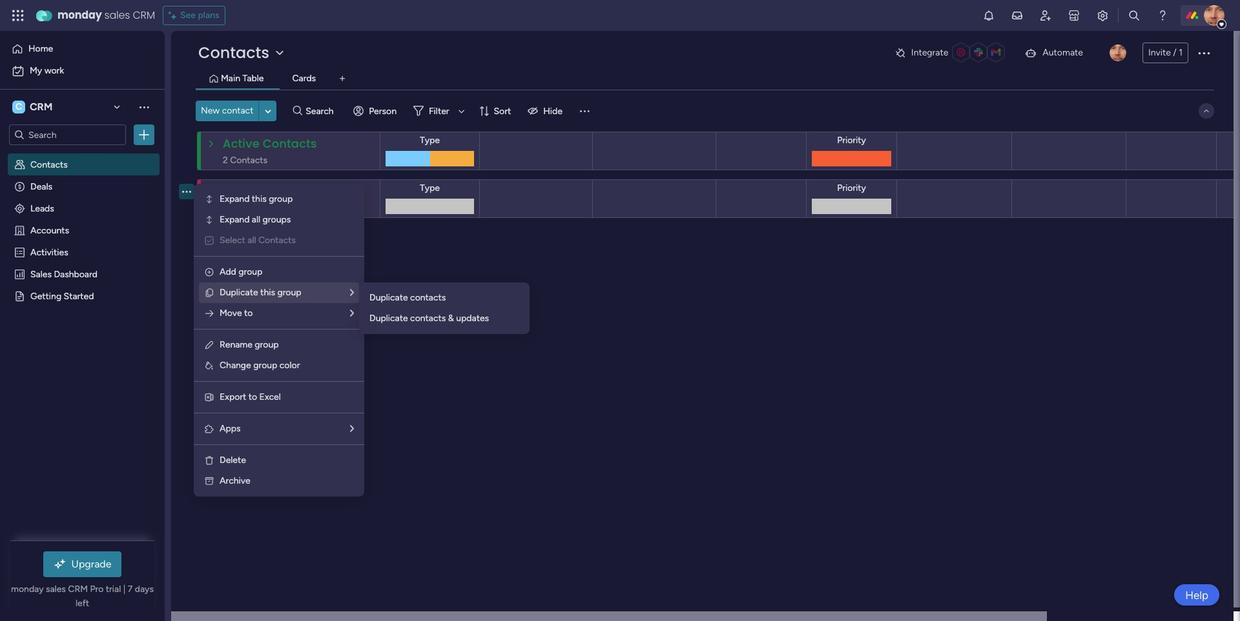 Task type: locate. For each thing, give the bounding box(es) containing it.
menu containing expand this group
[[194, 184, 364, 497]]

color
[[280, 360, 300, 371]]

1 vertical spatial priority field
[[834, 181, 869, 196]]

1 vertical spatial expand
[[220, 214, 250, 225]]

list arrow image
[[350, 309, 354, 318], [350, 425, 354, 434]]

2 priority from the top
[[837, 183, 866, 194]]

james peterson image up options icon
[[1204, 5, 1225, 26]]

0 vertical spatial sales
[[104, 8, 130, 23]]

this down add group
[[260, 287, 275, 298]]

expand
[[220, 194, 250, 205], [220, 214, 250, 225]]

1 vertical spatial contacts
[[410, 313, 446, 324]]

change group color image
[[204, 361, 214, 371]]

1 contacts from the top
[[410, 293, 446, 304]]

sales up home option
[[104, 8, 130, 23]]

0 vertical spatial list arrow image
[[350, 309, 354, 318]]

workspace options image
[[138, 101, 150, 114]]

to right "move"
[[244, 308, 253, 319]]

0 vertical spatial monday
[[57, 8, 102, 23]]

this for expand
[[252, 194, 267, 205]]

Type field
[[417, 134, 443, 148], [417, 181, 443, 196]]

active
[[223, 136, 260, 152]]

2 contacts from the top
[[410, 313, 446, 324]]

duplicate contacts & updates
[[369, 313, 489, 324]]

priority for first priority field
[[837, 135, 866, 146]]

0 horizontal spatial crm
[[30, 101, 53, 113]]

0 vertical spatial add
[[221, 237, 238, 248]]

0 vertical spatial crm
[[133, 8, 155, 23]]

to
[[244, 308, 253, 319], [249, 392, 257, 403]]

contacts up groups
[[273, 183, 327, 200]]

menu
[[194, 184, 364, 497]]

duplicate for duplicate contacts
[[369, 293, 408, 304]]

hide
[[543, 106, 562, 117]]

select all contacts menu item
[[204, 233, 354, 249]]

notifications image
[[982, 9, 995, 22]]

james peterson image
[[1204, 5, 1225, 26], [1110, 45, 1126, 61]]

2 type from the top
[[420, 183, 440, 194]]

export to excel
[[220, 392, 281, 403]]

dashboard
[[54, 269, 97, 280]]

accounts
[[30, 225, 69, 236]]

update feed image
[[1011, 9, 1024, 22]]

all
[[252, 214, 260, 225], [248, 235, 256, 246]]

expand right the expand this group image on the left top
[[220, 194, 250, 205]]

add new group button
[[197, 233, 289, 253]]

help
[[1185, 589, 1208, 602]]

add right 'add group' icon
[[220, 267, 236, 278]]

1 type from the top
[[420, 135, 440, 146]]

sales dashboard
[[30, 269, 97, 280]]

add left new at top left
[[221, 237, 238, 248]]

2 vertical spatial crm
[[68, 585, 88, 595]]

2 list arrow image from the top
[[350, 425, 354, 434]]

main table
[[221, 73, 264, 84]]

updates
[[456, 313, 489, 324]]

delete
[[220, 455, 246, 466]]

tab list
[[196, 68, 1214, 90]]

group right new at top left
[[259, 237, 283, 248]]

archive
[[220, 476, 250, 487]]

my work option
[[8, 61, 157, 81]]

1 vertical spatial crm
[[30, 101, 53, 113]]

expand this group image
[[204, 194, 214, 205]]

add inside button
[[221, 237, 238, 248]]

getting started
[[30, 291, 94, 302]]

contacts up duplicate contacts & updates
[[410, 293, 446, 304]]

automate
[[1043, 47, 1083, 58]]

Priority field
[[834, 134, 869, 148], [834, 181, 869, 196]]

expand up select
[[220, 214, 250, 225]]

Inactive Contacts field
[[220, 183, 331, 200]]

james peterson image left the invite at the top right
[[1110, 45, 1126, 61]]

type
[[420, 135, 440, 146], [420, 183, 440, 194]]

0 vertical spatial type field
[[417, 134, 443, 148]]

apps
[[220, 424, 241, 435]]

all right select
[[248, 235, 256, 246]]

crm left see
[[133, 8, 155, 23]]

select all contacts
[[220, 235, 296, 246]]

public dashboard image
[[14, 268, 26, 280]]

0 vertical spatial this
[[252, 194, 267, 205]]

contacts
[[410, 293, 446, 304], [410, 313, 446, 324]]

group down select all contacts menu item
[[277, 287, 301, 298]]

1 horizontal spatial monday
[[57, 8, 102, 23]]

monday up home option
[[57, 8, 102, 23]]

1 horizontal spatial sales
[[104, 8, 130, 23]]

1 expand from the top
[[220, 194, 250, 205]]

1 priority from the top
[[837, 135, 866, 146]]

2 horizontal spatial crm
[[133, 8, 155, 23]]

collapse image
[[1201, 106, 1212, 116]]

my work
[[30, 65, 64, 76]]

group up duplicate this group
[[238, 267, 262, 278]]

sales
[[104, 8, 130, 23], [46, 585, 66, 595]]

groups
[[263, 214, 291, 225]]

left
[[76, 599, 89, 610]]

filter button
[[408, 101, 469, 121]]

emails settings image
[[1096, 9, 1109, 22]]

0 vertical spatial expand
[[220, 194, 250, 205]]

0 vertical spatial priority
[[837, 135, 866, 146]]

duplicate down add group
[[220, 287, 258, 298]]

help image
[[1156, 9, 1169, 22]]

contacts up deals
[[30, 159, 68, 170]]

contacts button
[[196, 42, 290, 63]]

0 vertical spatial priority field
[[834, 134, 869, 148]]

monday
[[57, 8, 102, 23], [11, 585, 44, 595]]

1 horizontal spatial crm
[[68, 585, 88, 595]]

apps image
[[204, 424, 214, 435]]

group
[[269, 194, 293, 205], [259, 237, 283, 248], [238, 267, 262, 278], [277, 287, 301, 298], [255, 340, 279, 351], [253, 360, 277, 371]]

0 vertical spatial to
[[244, 308, 253, 319]]

export
[[220, 392, 246, 403]]

home option
[[8, 39, 157, 59]]

0 horizontal spatial james peterson image
[[1110, 45, 1126, 61]]

0 horizontal spatial sales
[[46, 585, 66, 595]]

all for expand
[[252, 214, 260, 225]]

list box containing contacts
[[0, 151, 165, 481]]

this up expand all groups
[[252, 194, 267, 205]]

1 vertical spatial monday
[[11, 585, 44, 595]]

contacts
[[198, 42, 269, 63], [263, 136, 317, 152], [30, 159, 68, 170], [273, 183, 327, 200], [258, 235, 296, 246]]

all inside menu item
[[248, 235, 256, 246]]

option
[[0, 153, 165, 155]]

list box
[[0, 151, 165, 481]]

delete image
[[204, 456, 214, 466]]

to left excel
[[249, 392, 257, 403]]

monday marketplace image
[[1068, 9, 1081, 22]]

contacts down groups
[[258, 235, 296, 246]]

0 vertical spatial type
[[420, 135, 440, 146]]

crm right workspace image
[[30, 101, 53, 113]]

crm up left
[[68, 585, 88, 595]]

1 vertical spatial list arrow image
[[350, 425, 354, 434]]

0 horizontal spatial monday
[[11, 585, 44, 595]]

contacts inside active contacts field
[[263, 136, 317, 152]]

0 vertical spatial contacts
[[410, 293, 446, 304]]

help button
[[1174, 585, 1219, 606]]

pro
[[90, 585, 104, 595]]

add new group
[[221, 237, 283, 248]]

this for duplicate
[[260, 287, 275, 298]]

workspace selection element
[[12, 99, 55, 115]]

expand for expand all groups
[[220, 214, 250, 225]]

invite / 1 button
[[1142, 43, 1188, 63]]

1 vertical spatial add
[[220, 267, 236, 278]]

table
[[243, 73, 264, 84]]

to for export
[[249, 392, 257, 403]]

arrow down image
[[454, 103, 469, 119]]

1 vertical spatial this
[[260, 287, 275, 298]]

1 priority field from the top
[[834, 134, 869, 148]]

see
[[180, 10, 196, 21]]

/
[[1173, 47, 1177, 58]]

list arrow image for apps
[[350, 425, 354, 434]]

main
[[221, 73, 240, 84]]

expand all groups
[[220, 214, 291, 225]]

duplicate right list arrow image
[[369, 293, 408, 304]]

duplicate
[[220, 287, 258, 298], [369, 293, 408, 304], [369, 313, 408, 324]]

0 vertical spatial all
[[252, 214, 260, 225]]

2 expand from the top
[[220, 214, 250, 225]]

add group image
[[204, 267, 214, 278]]

monday for monday sales crm
[[57, 8, 102, 23]]

all left groups
[[252, 214, 260, 225]]

invite members image
[[1039, 9, 1052, 22]]

crm
[[133, 8, 155, 23], [30, 101, 53, 113], [68, 585, 88, 595]]

new
[[201, 105, 220, 116]]

rename
[[220, 340, 252, 351]]

1 vertical spatial priority
[[837, 183, 866, 194]]

1 vertical spatial type
[[420, 183, 440, 194]]

1 list arrow image from the top
[[350, 309, 354, 318]]

duplicate down duplicate contacts
[[369, 313, 408, 324]]

add
[[221, 237, 238, 248], [220, 267, 236, 278]]

contacts left &
[[410, 313, 446, 324]]

add group
[[220, 267, 262, 278]]

0 vertical spatial james peterson image
[[1204, 5, 1225, 26]]

1 vertical spatial all
[[248, 235, 256, 246]]

c
[[15, 101, 22, 112]]

add for add group
[[220, 267, 236, 278]]

contacts down v2 search icon
[[263, 136, 317, 152]]

1 vertical spatial to
[[249, 392, 257, 403]]

new contact
[[201, 105, 253, 116]]

1 vertical spatial type field
[[417, 181, 443, 196]]

tab
[[332, 68, 353, 89]]

workspace image
[[12, 100, 25, 114]]

priority
[[837, 135, 866, 146], [837, 183, 866, 194]]

contacts for duplicate contacts
[[410, 293, 446, 304]]

monday down upgrade button
[[11, 585, 44, 595]]

1 vertical spatial sales
[[46, 585, 66, 595]]

group left the 'color'
[[253, 360, 277, 371]]

1 type field from the top
[[417, 134, 443, 148]]

this
[[252, 194, 267, 205], [260, 287, 275, 298]]

sales down upgrade button
[[46, 585, 66, 595]]



Task type: vqa. For each thing, say whether or not it's contained in the screenshot.
Home button on the top left
no



Task type: describe. For each thing, give the bounding box(es) containing it.
expand all groups image
[[204, 215, 214, 225]]

v2 search image
[[293, 104, 302, 118]]

expand this group
[[220, 194, 293, 205]]

leads
[[30, 203, 54, 214]]

person button
[[348, 101, 404, 121]]

trial
[[106, 585, 121, 595]]

plans
[[198, 10, 219, 21]]

select
[[220, 235, 245, 246]]

new
[[240, 237, 257, 248]]

select product image
[[12, 9, 25, 22]]

tab list containing main table
[[196, 68, 1214, 90]]

my
[[30, 65, 42, 76]]

active contacts
[[223, 136, 317, 152]]

rename group image
[[204, 340, 214, 351]]

monday sales crm
[[57, 8, 155, 23]]

move to image
[[204, 309, 214, 319]]

contacts up main
[[198, 42, 269, 63]]

new contact button
[[196, 101, 259, 121]]

automate button
[[1019, 43, 1088, 63]]

duplicate for duplicate this group
[[220, 287, 258, 298]]

home link
[[8, 39, 157, 59]]

contacts inside list box
[[30, 159, 68, 170]]

public board image
[[14, 290, 26, 302]]

getting
[[30, 291, 61, 302]]

&
[[448, 313, 454, 324]]

invite / 1
[[1148, 47, 1183, 58]]

sort button
[[473, 101, 519, 121]]

all for select
[[248, 235, 256, 246]]

change
[[220, 360, 251, 371]]

duplicate this group
[[220, 287, 301, 298]]

contacts inside inactive contacts field
[[273, 183, 327, 200]]

main table button
[[218, 72, 267, 86]]

move
[[220, 308, 242, 319]]

priority for 1st priority field from the bottom of the page
[[837, 183, 866, 194]]

days
[[135, 585, 154, 595]]

upgrade
[[71, 559, 111, 571]]

my work link
[[8, 61, 157, 81]]

group inside button
[[259, 237, 283, 248]]

group up groups
[[269, 194, 293, 205]]

deals
[[30, 181, 52, 192]]

Search in workspace field
[[27, 128, 108, 142]]

search everything image
[[1128, 9, 1141, 22]]

export to excel image
[[204, 393, 214, 403]]

filter
[[429, 106, 449, 117]]

2 type field from the top
[[417, 181, 443, 196]]

group up change group color
[[255, 340, 279, 351]]

sales
[[30, 269, 52, 280]]

sales for monday sales crm
[[104, 8, 130, 23]]

add view image
[[340, 74, 345, 84]]

excel
[[259, 392, 281, 403]]

expand for expand this group
[[220, 194, 250, 205]]

work
[[44, 65, 64, 76]]

upgrade button
[[43, 552, 122, 578]]

type for first the type field
[[420, 135, 440, 146]]

7 days left
[[76, 585, 154, 610]]

home
[[28, 43, 53, 54]]

duplicate this group image
[[204, 288, 214, 298]]

invite
[[1148, 47, 1171, 58]]

1 horizontal spatial james peterson image
[[1204, 5, 1225, 26]]

angle down image
[[265, 106, 271, 116]]

monday sales crm pro trial |
[[11, 585, 128, 595]]

contacts inside select all contacts menu item
[[258, 235, 296, 246]]

Active Contacts field
[[220, 136, 320, 152]]

menu image
[[578, 105, 591, 118]]

1
[[1179, 47, 1183, 58]]

monday for monday sales crm pro trial |
[[11, 585, 44, 595]]

duplicate for duplicate contacts & updates
[[369, 313, 408, 324]]

contact
[[222, 105, 253, 116]]

contacts for duplicate contacts & updates
[[410, 313, 446, 324]]

list arrow image for move to
[[350, 309, 354, 318]]

activities
[[30, 247, 68, 258]]

integrate
[[911, 47, 948, 58]]

|
[[123, 585, 126, 595]]

Search field
[[302, 102, 341, 120]]

integrate button
[[889, 39, 1014, 67]]

inactive contacts
[[223, 183, 327, 200]]

inactive
[[223, 183, 270, 200]]

person
[[369, 106, 397, 117]]

cards
[[292, 73, 316, 84]]

see plans
[[180, 10, 219, 21]]

see plans button
[[163, 6, 225, 25]]

duplicate contacts
[[369, 293, 446, 304]]

list arrow image
[[350, 289, 354, 298]]

crm for monday sales crm
[[133, 8, 155, 23]]

crm for monday sales crm pro trial |
[[68, 585, 88, 595]]

7
[[128, 585, 133, 595]]

archive image
[[204, 477, 214, 487]]

started
[[64, 291, 94, 302]]

options image
[[138, 129, 150, 141]]

sales for monday sales crm pro trial |
[[46, 585, 66, 595]]

select all contacts image
[[204, 236, 214, 246]]

sort
[[494, 106, 511, 117]]

move to
[[220, 308, 253, 319]]

to for move
[[244, 308, 253, 319]]

crm inside workspace selection element
[[30, 101, 53, 113]]

rename group
[[220, 340, 279, 351]]

hide button
[[523, 101, 570, 121]]

type for 2nd the type field from the top of the page
[[420, 183, 440, 194]]

1 vertical spatial james peterson image
[[1110, 45, 1126, 61]]

add for add new group
[[221, 237, 238, 248]]

options image
[[1196, 45, 1212, 61]]

change group color
[[220, 360, 300, 371]]

2 priority field from the top
[[834, 181, 869, 196]]

cards button
[[289, 72, 319, 86]]



